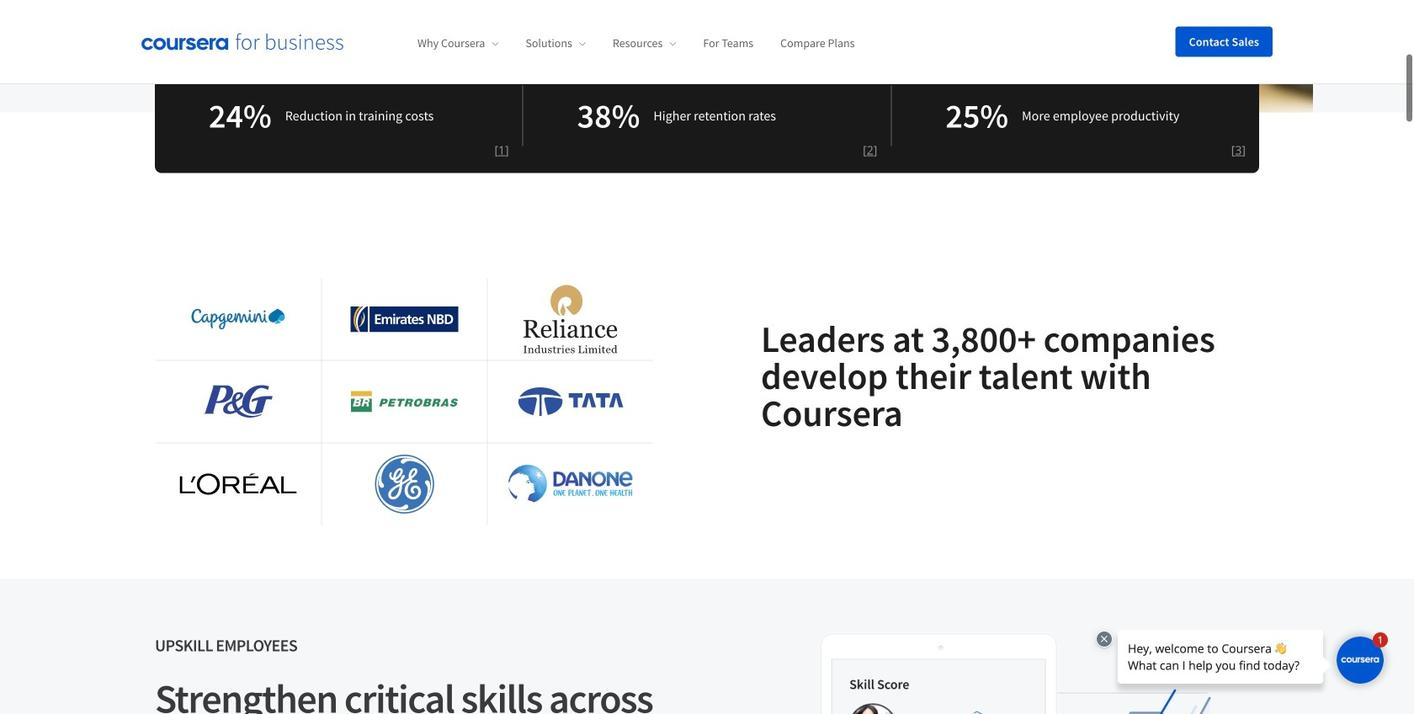 Task type: vqa. For each thing, say whether or not it's contained in the screenshot.
Petrobras Logo
yes



Task type: describe. For each thing, give the bounding box(es) containing it.
danone logo image
[[508, 464, 633, 504]]

reliance logo image
[[524, 285, 618, 353]]

l'oreal logo image
[[176, 470, 301, 499]]

petrobras logo image
[[351, 391, 458, 412]]

ge logo image
[[370, 450, 440, 518]]

coursera for business image
[[141, 33, 344, 50]]



Task type: locate. For each thing, give the bounding box(es) containing it.
capgemini logo image
[[192, 309, 285, 330]]

tata logo image
[[518, 387, 623, 416]]

p&g logo image
[[204, 385, 273, 418]]

emirates logo image
[[351, 306, 459, 333]]



